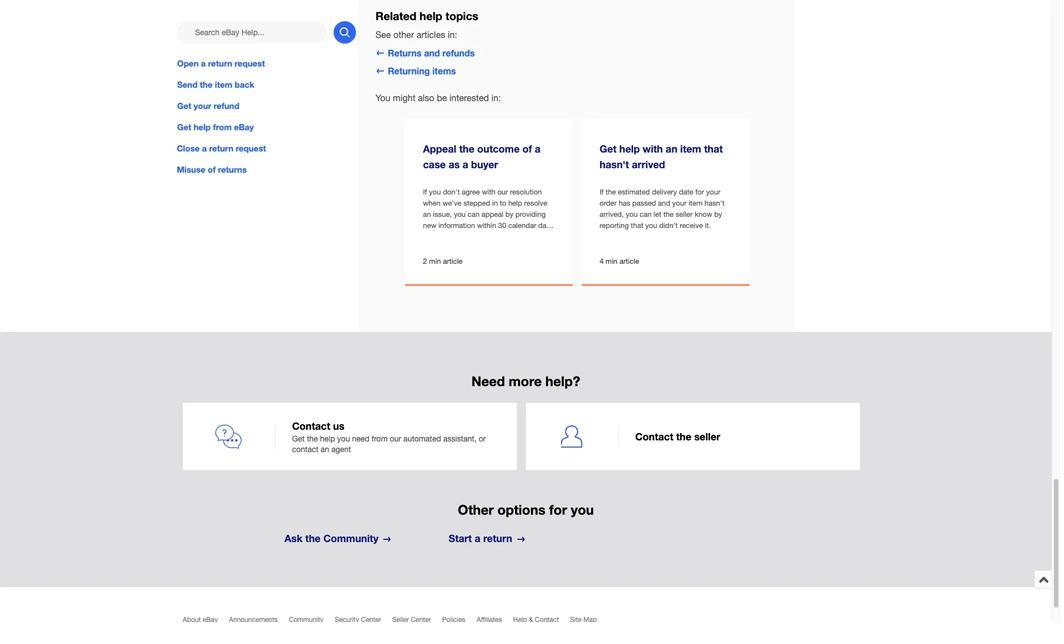 Task type: describe. For each thing, give the bounding box(es) containing it.
if the estimated delivery date for your order has passed and your item hasn't arrived, you can let the seller know by reporting that you didn't receive it.
[[600, 188, 725, 230]]

returns and refunds link
[[376, 48, 475, 58]]

delivery
[[652, 188, 677, 196]]

ask
[[285, 532, 303, 544]]

resolve
[[524, 199, 548, 208]]

appeal the outcome of a case as a buyer
[[423, 143, 541, 171]]

related help topics
[[376, 9, 478, 22]]

contact us get the help you need from our automated assistant, or contact an agent
[[292, 420, 486, 454]]

stepped
[[464, 199, 490, 208]]

returning items
[[388, 65, 456, 76]]

ebay
[[234, 122, 254, 132]]

0 horizontal spatial and
[[424, 48, 440, 58]]

get your refund
[[177, 101, 239, 111]]

hasn't inside get help with an item that hasn't arrived
[[600, 158, 629, 171]]

get for get help from ebay
[[177, 122, 191, 132]]

outcome
[[477, 143, 520, 155]]

agent
[[331, 445, 351, 454]]

see
[[376, 30, 391, 40]]

estimated
[[618, 188, 650, 196]]

of inside appeal the outcome of a case as a buyer
[[523, 143, 532, 155]]

you inside contact us get the help you need from our automated assistant, or contact an agent
[[337, 434, 350, 443]]

ask the community
[[285, 532, 379, 544]]

arrived,
[[600, 210, 624, 219]]

4
[[600, 257, 604, 266]]

a for open a return request
[[201, 58, 206, 68]]

appeal
[[423, 143, 456, 155]]

has
[[619, 199, 630, 208]]

close
[[177, 143, 200, 153]]

passed
[[632, 199, 656, 208]]

let
[[654, 210, 662, 219]]

send
[[177, 79, 198, 89]]

need
[[472, 373, 505, 389]]

if you don't agree with our resolution when we've stepped in to help resolve an issue, you can appeal by providing new information within 30 calendar days of the case closing.
[[423, 188, 554, 241]]

misuse of returns
[[177, 164, 247, 175]]

4 min article
[[600, 257, 639, 266]]

1 vertical spatial in:
[[492, 93, 501, 103]]

of inside if you don't agree with our resolution when we've stepped in to help resolve an issue, you can appeal by providing new information within 30 calendar days of the case closing.
[[423, 233, 429, 241]]

1 vertical spatial of
[[208, 164, 216, 175]]

resolution
[[510, 188, 542, 196]]

can inside if the estimated delivery date for your order has passed and your item hasn't arrived, you can let the seller know by reporting that you didn't receive it.
[[640, 210, 652, 219]]

need more help?
[[472, 373, 580, 389]]

know
[[695, 210, 712, 219]]

get for get your refund
[[177, 101, 191, 111]]

returning items link
[[376, 65, 456, 76]]

2
[[423, 257, 427, 266]]

returns
[[218, 164, 247, 175]]

return for open
[[208, 58, 232, 68]]

within
[[477, 222, 496, 230]]

information
[[439, 222, 475, 230]]

return for close
[[209, 143, 234, 153]]

appeal
[[482, 210, 504, 219]]

you
[[376, 93, 391, 103]]

articles
[[417, 30, 445, 40]]

days
[[538, 222, 554, 230]]

us
[[333, 420, 345, 432]]

see other articles in:
[[376, 30, 457, 40]]

by inside if the estimated delivery date for your order has passed and your item hasn't arrived, you can let the seller know by reporting that you didn't receive it.
[[714, 210, 722, 219]]

misuse of returns link
[[177, 163, 356, 176]]

more
[[509, 373, 542, 389]]

returning
[[388, 65, 430, 76]]

open
[[177, 58, 199, 68]]

contact the seller link
[[526, 403, 860, 470]]

our inside if you don't agree with our resolution when we've stepped in to help resolve an issue, you can appeal by providing new information within 30 calendar days of the case closing.
[[498, 188, 508, 196]]

article for hasn't
[[620, 257, 639, 266]]

with inside if you don't agree with our resolution when we've stepped in to help resolve an issue, you can appeal by providing new information within 30 calendar days of the case closing.
[[482, 188, 496, 196]]

refunds
[[443, 48, 475, 58]]

Search eBay Help... text field
[[177, 21, 327, 44]]

open a return request
[[177, 58, 265, 68]]

contact for contact us get the help you need from our automated assistant, or contact an agent
[[292, 420, 330, 432]]

send the item back link
[[177, 78, 356, 91]]

get help from ebay link
[[177, 121, 356, 133]]

other options for you
[[458, 502, 594, 518]]

automated
[[403, 434, 441, 443]]

hasn't inside if the estimated delivery date for your order has passed and your item hasn't arrived, you can let the seller know by reporting that you didn't receive it.
[[705, 199, 725, 208]]

when
[[423, 199, 441, 208]]

case inside if you don't agree with our resolution when we've stepped in to help resolve an issue, you can appeal by providing new information within 30 calendar days of the case closing.
[[444, 233, 459, 241]]

as
[[449, 158, 460, 171]]

be
[[437, 93, 447, 103]]

an inside contact us get the help you need from our automated assistant, or contact an agent
[[321, 445, 329, 454]]

close a return request link
[[177, 142, 356, 154]]

1 horizontal spatial your
[[672, 199, 687, 208]]

item inside get help with an item that hasn't arrived
[[680, 143, 701, 155]]

help?
[[546, 373, 580, 389]]

to
[[500, 199, 506, 208]]

send the item back
[[177, 79, 254, 89]]

other
[[458, 502, 494, 518]]

by inside if you don't agree with our resolution when we've stepped in to help resolve an issue, you can appeal by providing new information within 30 calendar days of the case closing.
[[506, 210, 514, 219]]

contact for contact the seller
[[635, 430, 674, 443]]

a for close a return request
[[202, 143, 207, 153]]

a right as
[[463, 158, 468, 171]]

options
[[498, 502, 546, 518]]



Task type: vqa. For each thing, say whether or not it's contained in the screenshot.
might
yes



Task type: locate. For each thing, give the bounding box(es) containing it.
reporting
[[600, 222, 629, 230]]

returns and refunds
[[388, 48, 475, 58]]

start a return link
[[449, 532, 603, 546]]

1 horizontal spatial our
[[498, 188, 508, 196]]

article right 4
[[620, 257, 639, 266]]

0 vertical spatial seller
[[676, 210, 693, 219]]

2 can from the left
[[640, 210, 652, 219]]

agree
[[462, 188, 480, 196]]

2 article from the left
[[620, 257, 639, 266]]

if for appeal the outcome of a case as a buyer
[[423, 188, 427, 196]]

request up back
[[235, 58, 265, 68]]

if up order
[[600, 188, 604, 196]]

your inside get your refund link
[[194, 101, 211, 111]]

date
[[679, 188, 694, 196]]

1 vertical spatial from
[[372, 434, 388, 443]]

a for start a return
[[475, 532, 481, 544]]

if
[[423, 188, 427, 196], [600, 188, 604, 196]]

an up delivery
[[666, 143, 678, 155]]

1 vertical spatial item
[[680, 143, 701, 155]]

return inside "link"
[[208, 58, 232, 68]]

get help from ebay
[[177, 122, 254, 132]]

your up know on the top right of the page
[[706, 188, 721, 196]]

misuse
[[177, 164, 206, 175]]

help up arrived at top right
[[620, 143, 640, 155]]

for inside if the estimated delivery date for your order has passed and your item hasn't arrived, you can let the seller know by reporting that you didn't receive it.
[[696, 188, 704, 196]]

closing.
[[461, 233, 486, 241]]

get up close
[[177, 122, 191, 132]]

2 vertical spatial item
[[689, 199, 703, 208]]

1 vertical spatial with
[[482, 188, 496, 196]]

our up to
[[498, 188, 508, 196]]

0 horizontal spatial for
[[549, 502, 567, 518]]

an inside if you don't agree with our resolution when we've stepped in to help resolve an issue, you can appeal by providing new information within 30 calendar days of the case closing.
[[423, 210, 431, 219]]

item inside 'send the item back' link
[[215, 79, 232, 89]]

the inside if you don't agree with our resolution when we've stepped in to help resolve an issue, you can appeal by providing new information within 30 calendar days of the case closing.
[[431, 233, 442, 241]]

get up order
[[600, 143, 617, 155]]

0 vertical spatial an
[[666, 143, 678, 155]]

1 vertical spatial case
[[444, 233, 459, 241]]

seller inside if the estimated delivery date for your order has passed and your item hasn't arrived, you can let the seller know by reporting that you didn't receive it.
[[676, 210, 693, 219]]

1 vertical spatial request
[[236, 143, 266, 153]]

a right close
[[202, 143, 207, 153]]

related
[[376, 9, 417, 22]]

contact
[[292, 445, 319, 454]]

2 min from the left
[[606, 257, 618, 266]]

get help with an item that hasn't arrived
[[600, 143, 723, 171]]

return down other
[[483, 532, 512, 544]]

2 vertical spatial of
[[423, 233, 429, 241]]

1 horizontal spatial and
[[658, 199, 670, 208]]

0 horizontal spatial hasn't
[[600, 158, 629, 171]]

min right 4
[[606, 257, 618, 266]]

item up know on the top right of the page
[[689, 199, 703, 208]]

request
[[235, 58, 265, 68], [236, 143, 266, 153]]

need
[[352, 434, 370, 443]]

1 horizontal spatial hasn't
[[705, 199, 725, 208]]

contact the seller
[[635, 430, 721, 443]]

didn't
[[659, 222, 678, 230]]

calendar
[[508, 222, 536, 230]]

can down passed
[[640, 210, 652, 219]]

item
[[215, 79, 232, 89], [680, 143, 701, 155], [689, 199, 703, 208]]

that inside get help with an item that hasn't arrived
[[704, 143, 723, 155]]

1 horizontal spatial can
[[640, 210, 652, 219]]

you might also be interested in:
[[376, 93, 501, 103]]

2 by from the left
[[714, 210, 722, 219]]

0 horizontal spatial with
[[482, 188, 496, 196]]

return down get help from ebay on the top
[[209, 143, 234, 153]]

1 vertical spatial seller
[[694, 430, 721, 443]]

an
[[666, 143, 678, 155], [423, 210, 431, 219], [321, 445, 329, 454]]

1 horizontal spatial with
[[643, 143, 663, 155]]

get
[[177, 101, 191, 111], [177, 122, 191, 132], [600, 143, 617, 155], [292, 434, 305, 443]]

item inside if the estimated delivery date for your order has passed and your item hasn't arrived, you can let the seller know by reporting that you didn't receive it.
[[689, 199, 703, 208]]

of right misuse
[[208, 164, 216, 175]]

a right outcome in the left top of the page
[[535, 143, 541, 155]]

that inside if the estimated delivery date for your order has passed and your item hasn't arrived, you can let the seller know by reporting that you didn't receive it.
[[631, 222, 644, 230]]

0 horizontal spatial can
[[468, 210, 480, 219]]

request for open a return request
[[235, 58, 265, 68]]

an up new
[[423, 210, 431, 219]]

or
[[479, 434, 486, 443]]

hasn't
[[600, 158, 629, 171], [705, 199, 725, 208]]

if inside if the estimated delivery date for your order has passed and your item hasn't arrived, you can let the seller know by reporting that you didn't receive it.
[[600, 188, 604, 196]]

arrived
[[632, 158, 665, 171]]

help inside if you don't agree with our resolution when we've stepped in to help resolve an issue, you can appeal by providing new information within 30 calendar days of the case closing.
[[508, 199, 522, 208]]

2 vertical spatial your
[[672, 199, 687, 208]]

in: right interested
[[492, 93, 501, 103]]

2 vertical spatial an
[[321, 445, 329, 454]]

return for start
[[483, 532, 512, 544]]

get for get help with an item that hasn't arrived
[[600, 143, 617, 155]]

a right open
[[201, 58, 206, 68]]

our left automated
[[390, 434, 401, 443]]

0 horizontal spatial of
[[208, 164, 216, 175]]

30
[[498, 222, 506, 230]]

help for topics
[[420, 9, 442, 22]]

0 horizontal spatial if
[[423, 188, 427, 196]]

if up when
[[423, 188, 427, 196]]

topics
[[446, 9, 478, 22]]

an inside get help with an item that hasn't arrived
[[666, 143, 678, 155]]

1 vertical spatial that
[[631, 222, 644, 230]]

ask the community link
[[285, 532, 439, 546]]

contact inside contact us get the help you need from our automated assistant, or contact an agent
[[292, 420, 330, 432]]

open a return request link
[[177, 57, 356, 69]]

1 can from the left
[[468, 210, 480, 219]]

don't
[[443, 188, 460, 196]]

for right date
[[696, 188, 704, 196]]

and down articles
[[424, 48, 440, 58]]

1 horizontal spatial that
[[704, 143, 723, 155]]

help for from
[[194, 122, 211, 132]]

community
[[323, 532, 379, 544]]

we've
[[443, 199, 462, 208]]

1 horizontal spatial for
[[696, 188, 704, 196]]

1 horizontal spatial of
[[423, 233, 429, 241]]

new
[[423, 222, 437, 230]]

0 vertical spatial our
[[498, 188, 508, 196]]

from inside 'get help from ebay' link
[[213, 122, 232, 132]]

in
[[492, 199, 498, 208]]

case inside appeal the outcome of a case as a buyer
[[423, 158, 446, 171]]

contact
[[292, 420, 330, 432], [635, 430, 674, 443]]

case down "information"
[[444, 233, 459, 241]]

1 article from the left
[[443, 257, 463, 266]]

of right outcome in the left top of the page
[[523, 143, 532, 155]]

1 vertical spatial for
[[549, 502, 567, 518]]

your left refund
[[194, 101, 211, 111]]

min for get help with an item that hasn't arrived
[[606, 257, 618, 266]]

2 vertical spatial return
[[483, 532, 512, 544]]

a inside "link"
[[201, 58, 206, 68]]

0 vertical spatial case
[[423, 158, 446, 171]]

from inside contact us get the help you need from our automated assistant, or contact an agent
[[372, 434, 388, 443]]

1 vertical spatial your
[[706, 188, 721, 196]]

it.
[[705, 222, 711, 230]]

issue,
[[433, 210, 452, 219]]

0 vertical spatial that
[[704, 143, 723, 155]]

0 horizontal spatial from
[[213, 122, 232, 132]]

can inside if you don't agree with our resolution when we've stepped in to help resolve an issue, you can appeal by providing new information within 30 calendar days of the case closing.
[[468, 210, 480, 219]]

that
[[704, 143, 723, 155], [631, 222, 644, 230]]

get inside get help with an item that hasn't arrived
[[600, 143, 617, 155]]

1 vertical spatial our
[[390, 434, 401, 443]]

1 horizontal spatial article
[[620, 257, 639, 266]]

get your refund link
[[177, 100, 356, 112]]

back
[[235, 79, 254, 89]]

0 horizontal spatial contact
[[292, 420, 330, 432]]

also
[[418, 93, 434, 103]]

of
[[523, 143, 532, 155], [208, 164, 216, 175], [423, 233, 429, 241]]

0 vertical spatial hasn't
[[600, 158, 629, 171]]

providing
[[516, 210, 546, 219]]

item up date
[[680, 143, 701, 155]]

hasn't up know on the top right of the page
[[705, 199, 725, 208]]

1 horizontal spatial from
[[372, 434, 388, 443]]

0 horizontal spatial your
[[194, 101, 211, 111]]

0 horizontal spatial that
[[631, 222, 644, 230]]

2 if from the left
[[600, 188, 604, 196]]

interested
[[450, 93, 489, 103]]

and down delivery
[[658, 199, 670, 208]]

and inside if the estimated delivery date for your order has passed and your item hasn't arrived, you can let the seller know by reporting that you didn't receive it.
[[658, 199, 670, 208]]

0 vertical spatial for
[[696, 188, 704, 196]]

1 horizontal spatial by
[[714, 210, 722, 219]]

with up in
[[482, 188, 496, 196]]

from up close a return request
[[213, 122, 232, 132]]

help for with
[[620, 143, 640, 155]]

your down date
[[672, 199, 687, 208]]

1 vertical spatial and
[[658, 199, 670, 208]]

article for as
[[443, 257, 463, 266]]

the inside appeal the outcome of a case as a buyer
[[459, 143, 475, 155]]

0 horizontal spatial article
[[443, 257, 463, 266]]

1 horizontal spatial an
[[423, 210, 431, 219]]

0 horizontal spatial seller
[[676, 210, 693, 219]]

receive
[[680, 222, 703, 230]]

by right know on the top right of the page
[[714, 210, 722, 219]]

help
[[420, 9, 442, 22], [194, 122, 211, 132], [620, 143, 640, 155], [508, 199, 522, 208], [320, 434, 335, 443]]

min
[[429, 257, 441, 266], [606, 257, 618, 266]]

request down ebay
[[236, 143, 266, 153]]

1 horizontal spatial seller
[[694, 430, 721, 443]]

other
[[394, 30, 414, 40]]

help up articles
[[420, 9, 442, 22]]

0 horizontal spatial by
[[506, 210, 514, 219]]

1 horizontal spatial if
[[600, 188, 604, 196]]

our inside contact us get the help you need from our automated assistant, or contact an agent
[[390, 434, 401, 443]]

if inside if you don't agree with our resolution when we've stepped in to help resolve an issue, you can appeal by providing new information within 30 calendar days of the case closing.
[[423, 188, 427, 196]]

help inside get help with an item that hasn't arrived
[[620, 143, 640, 155]]

0 horizontal spatial an
[[321, 445, 329, 454]]

1 vertical spatial return
[[209, 143, 234, 153]]

item left back
[[215, 79, 232, 89]]

a right start
[[475, 532, 481, 544]]

from right need
[[372, 434, 388, 443]]

with up arrived at top right
[[643, 143, 663, 155]]

0 vertical spatial return
[[208, 58, 232, 68]]

case down appeal
[[423, 158, 446, 171]]

can down stepped
[[468, 210, 480, 219]]

2 horizontal spatial of
[[523, 143, 532, 155]]

your
[[194, 101, 211, 111], [706, 188, 721, 196], [672, 199, 687, 208]]

2 horizontal spatial your
[[706, 188, 721, 196]]

get inside contact us get the help you need from our automated assistant, or contact an agent
[[292, 434, 305, 443]]

min for appeal the outcome of a case as a buyer
[[429, 257, 441, 266]]

0 vertical spatial from
[[213, 122, 232, 132]]

1 vertical spatial an
[[423, 210, 431, 219]]

help right to
[[508, 199, 522, 208]]

refund
[[214, 101, 239, 111]]

by down to
[[506, 210, 514, 219]]

0 vertical spatial your
[[194, 101, 211, 111]]

1 if from the left
[[423, 188, 427, 196]]

with inside get help with an item that hasn't arrived
[[643, 143, 663, 155]]

return
[[208, 58, 232, 68], [209, 143, 234, 153], [483, 532, 512, 544]]

request inside "link"
[[235, 58, 265, 68]]

2 horizontal spatial an
[[666, 143, 678, 155]]

0 horizontal spatial in:
[[448, 30, 457, 40]]

for right options on the bottom of page
[[549, 502, 567, 518]]

hasn't up estimated
[[600, 158, 629, 171]]

if for get help with an item that hasn't arrived
[[600, 188, 604, 196]]

start a return
[[449, 532, 512, 544]]

order
[[600, 199, 617, 208]]

a
[[201, 58, 206, 68], [535, 143, 541, 155], [202, 143, 207, 153], [463, 158, 468, 171], [475, 532, 481, 544]]

1 horizontal spatial min
[[606, 257, 618, 266]]

returns
[[388, 48, 422, 58]]

0 vertical spatial with
[[643, 143, 663, 155]]

buyer
[[471, 158, 498, 171]]

request for close a return request
[[236, 143, 266, 153]]

0 vertical spatial item
[[215, 79, 232, 89]]

case
[[423, 158, 446, 171], [444, 233, 459, 241]]

0 horizontal spatial our
[[390, 434, 401, 443]]

0 vertical spatial request
[[235, 58, 265, 68]]

article
[[443, 257, 463, 266], [620, 257, 639, 266]]

return up send the item back
[[208, 58, 232, 68]]

1 min from the left
[[429, 257, 441, 266]]

1 horizontal spatial in:
[[492, 93, 501, 103]]

items
[[432, 65, 456, 76]]

an left agent
[[321, 445, 329, 454]]

get down send
[[177, 101, 191, 111]]

0 horizontal spatial min
[[429, 257, 441, 266]]

might
[[393, 93, 416, 103]]

help down get your refund
[[194, 122, 211, 132]]

0 vertical spatial and
[[424, 48, 440, 58]]

the inside contact us get the help you need from our automated assistant, or contact an agent
[[307, 434, 318, 443]]

1 horizontal spatial contact
[[635, 430, 674, 443]]

help inside contact us get the help you need from our automated assistant, or contact an agent
[[320, 434, 335, 443]]

min right 2
[[429, 257, 441, 266]]

help down us
[[320, 434, 335, 443]]

get up contact
[[292, 434, 305, 443]]

article right 2
[[443, 257, 463, 266]]

in: up "refunds"
[[448, 30, 457, 40]]

2 min article
[[423, 257, 463, 266]]

0 vertical spatial of
[[523, 143, 532, 155]]

1 by from the left
[[506, 210, 514, 219]]

0 vertical spatial in:
[[448, 30, 457, 40]]

our
[[498, 188, 508, 196], [390, 434, 401, 443]]

1 vertical spatial hasn't
[[705, 199, 725, 208]]

of down new
[[423, 233, 429, 241]]



